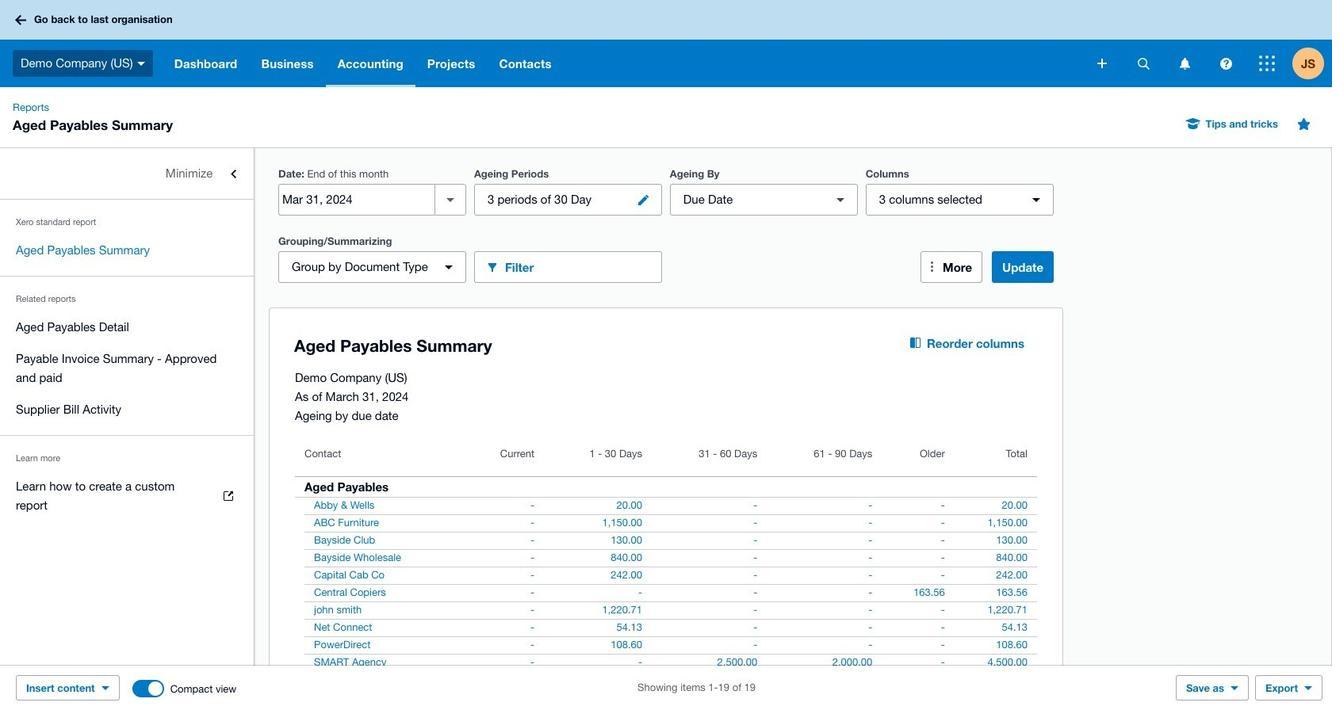 Task type: vqa. For each thing, say whether or not it's contained in the screenshot.
THE ACTIVITY
no



Task type: describe. For each thing, give the bounding box(es) containing it.
Report title field
[[290, 328, 872, 365]]

1 horizontal spatial svg image
[[1098, 59, 1107, 68]]

0 horizontal spatial svg image
[[137, 62, 145, 66]]



Task type: locate. For each thing, give the bounding box(es) containing it.
svg image
[[15, 15, 26, 25], [1138, 58, 1150, 69], [1180, 58, 1190, 69], [1220, 58, 1232, 69]]

list of convenience dates image
[[435, 184, 466, 216]]

Select end date field
[[279, 185, 435, 215]]

svg image
[[1260, 56, 1275, 71], [1098, 59, 1107, 68], [137, 62, 145, 66]]

2 horizontal spatial svg image
[[1260, 56, 1275, 71]]

remove from favorites image
[[1288, 108, 1320, 140]]

banner
[[0, 0, 1333, 87]]

report output element
[[295, 439, 1037, 711]]



